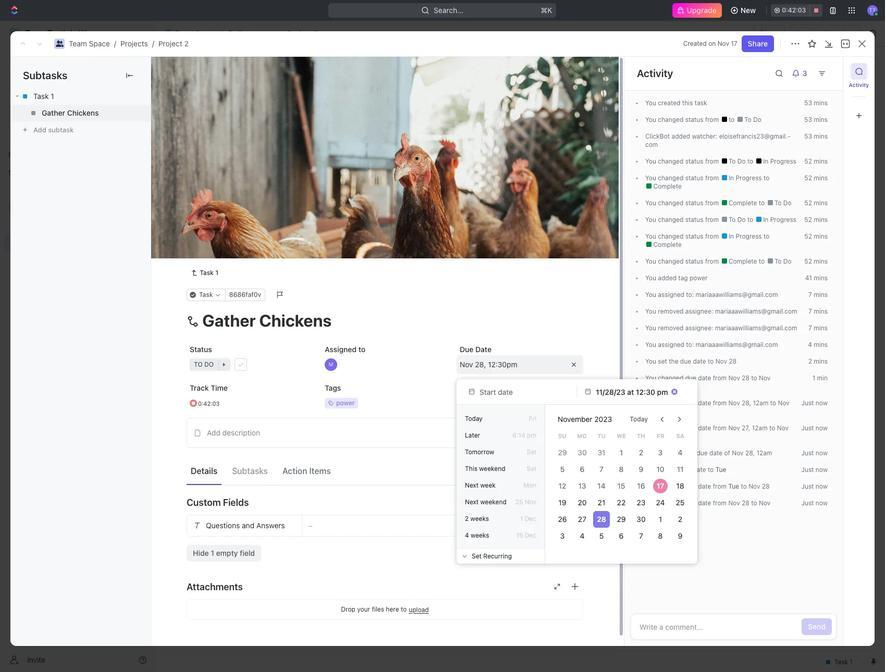 Task type: vqa. For each thing, say whether or not it's contained in the screenshot.


Task type: locate. For each thing, give the bounding box(es) containing it.
automations
[[796, 29, 840, 38]]

1 horizontal spatial 6
[[619, 532, 624, 541]]

to:
[[686, 291, 694, 299], [686, 341, 694, 349]]

tree inside the sidebar navigation
[[4, 181, 151, 322]]

1 vertical spatial next
[[465, 499, 479, 506]]

2 just now from the top
[[802, 424, 828, 432]]

0 vertical spatial 53
[[805, 99, 812, 107]]

attachments button
[[187, 575, 584, 600]]

date left of on the right of page
[[710, 449, 723, 457]]

assigned down you added tag power
[[658, 291, 685, 299]]

date right 18
[[698, 483, 711, 491]]

0 vertical spatial task 1
[[33, 92, 54, 101]]

new
[[741, 6, 756, 15]]

1 vertical spatial assigned
[[658, 341, 685, 349]]

12 up 19
[[559, 482, 566, 491]]

1 vertical spatial projects
[[120, 39, 148, 48]]

1 vertical spatial changed due date from nov 28 to
[[656, 500, 759, 507]]

21
[[598, 499, 606, 507]]

user group image up home link
[[56, 41, 63, 47]]

week
[[481, 482, 496, 490]]

add task button up customize
[[804, 63, 848, 80]]

created on nov 17
[[684, 40, 738, 47]]

1 vertical spatial dec
[[525, 532, 537, 540]]

15 down 1 dec
[[516, 532, 523, 540]]

6 just from the top
[[802, 500, 814, 507]]

project 2 link
[[275, 27, 321, 40], [158, 39, 189, 48]]

team for team space
[[175, 29, 193, 38]]

status
[[686, 116, 704, 124], [686, 157, 704, 165], [686, 174, 704, 182], [686, 199, 704, 207], [686, 216, 704, 224], [686, 233, 704, 240], [686, 258, 704, 265]]

27 down 20
[[578, 515, 586, 524]]

you removed assignee: mariaaawilliams@gmail.com up you set the due date to nov 28
[[646, 324, 798, 332]]

the for you set the due date to nov 28
[[669, 358, 679, 366]]

29 down 22
[[617, 515, 626, 524]]

25 up 12:30 pm
[[676, 499, 685, 507]]

weekend for this weekend
[[479, 465, 506, 473]]

project 2
[[288, 29, 319, 38], [181, 62, 243, 79]]

1 horizontal spatial 15
[[618, 482, 625, 491]]

1 horizontal spatial 12:30
[[657, 508, 673, 516]]

pm down 18
[[673, 508, 682, 516]]

1 horizontal spatial task 1 link
[[187, 267, 223, 279]]

just now for you changed due date from tue to nov 28
[[802, 483, 828, 491]]

sa
[[677, 433, 685, 439]]

3 changed from the top
[[658, 174, 684, 182]]

set left 11
[[658, 466, 667, 474]]

the up you set the due date to tue
[[686, 449, 695, 457]]

0 vertical spatial 5
[[560, 465, 565, 474]]

2 you removed assignee: mariaaawilliams@gmail.com from the top
[[646, 324, 798, 332]]

1 horizontal spatial space
[[195, 29, 216, 38]]

assignee: up you set the due date to nov 28
[[686, 324, 714, 332]]

3 mins from the top
[[814, 132, 828, 140]]

team space / projects / project 2
[[69, 39, 189, 48]]

17 right on
[[731, 40, 738, 47]]

sat up mon
[[527, 465, 537, 473]]

1 horizontal spatial activity
[[849, 82, 869, 88]]

set up , 12 am
[[658, 358, 667, 366]]

1 7 mins from the top
[[809, 291, 828, 299]]

0 vertical spatial nov 28
[[646, 374, 771, 391]]

nov 28 down you changed due date from tue to nov 28
[[646, 500, 771, 516]]

track time
[[190, 384, 228, 393]]

0 vertical spatial you assigned to: mariaaawilliams@gmail.com
[[646, 291, 778, 299]]

1 next from the top
[[465, 482, 479, 490]]

6 down 22
[[619, 532, 624, 541]]

10 you from the top
[[646, 291, 656, 299]]

12:30 down 24
[[657, 508, 673, 516]]

1 vertical spatial 12:30
[[657, 508, 673, 516]]

2 to: from the top
[[686, 341, 694, 349]]

add task for the topmost add task button
[[810, 67, 842, 76]]

1 vertical spatial add task
[[280, 147, 308, 155]]

1 changed due date from nov 28 to from the top
[[656, 374, 759, 382]]

0 vertical spatial project 2
[[288, 29, 319, 38]]

removed the due date of nov 28 , 12 am
[[656, 449, 772, 457]]

0 vertical spatial 15
[[618, 482, 625, 491]]

2 vertical spatial nov 28
[[646, 500, 771, 516]]

6 just now from the top
[[802, 500, 828, 507]]

7 changed from the top
[[658, 258, 684, 265]]

5 now from the top
[[816, 483, 828, 491]]

3 nov 28 from the top
[[646, 500, 771, 516]]

weekend up week
[[479, 465, 506, 473]]

weeks down 2 weeks
[[471, 532, 489, 540]]

1 vertical spatial set
[[658, 466, 667, 474]]

4 just from the top
[[802, 466, 814, 474]]

12 right of on the right of page
[[757, 449, 764, 457]]

to: for 4 mins
[[686, 341, 694, 349]]

you assigned to: mariaaawilliams@gmail.com for 7 mins
[[646, 291, 778, 299]]

1 53 from the top
[[805, 99, 812, 107]]

0 horizontal spatial add task
[[210, 217, 241, 226]]

1 vertical spatial 5
[[600, 532, 604, 541]]

8 up 22
[[619, 465, 624, 474]]

5 just from the top
[[802, 483, 814, 491]]

0 horizontal spatial subtasks
[[23, 69, 67, 81]]

1 vertical spatial assignee:
[[686, 324, 714, 332]]

1 vertical spatial share
[[748, 39, 768, 48]]

0 vertical spatial activity
[[637, 67, 673, 79]]

0 horizontal spatial 29
[[558, 448, 567, 457]]

task 1 link
[[10, 88, 151, 105], [187, 267, 223, 279]]

3 53 from the top
[[805, 132, 812, 140]]

25 for 25
[[676, 499, 685, 507]]

assigned for 4 mins
[[658, 341, 685, 349]]

team for team space / projects / project 2
[[69, 39, 87, 48]]

1 vertical spatial you removed assignee: mariaaawilliams@gmail.com
[[646, 324, 798, 332]]

2 removed from the top
[[658, 324, 684, 332]]

2 set from the top
[[658, 466, 667, 474]]

0 horizontal spatial hide
[[193, 549, 209, 558]]

dec down 1 dec
[[525, 532, 537, 540]]

projects link
[[225, 27, 268, 40], [120, 39, 148, 48]]

0 horizontal spatial 12:30
[[488, 360, 507, 369]]

custom fields element
[[187, 515, 584, 562]]

share button
[[754, 25, 786, 42], [742, 35, 774, 52]]

tu
[[598, 433, 606, 439]]

2 vertical spatial 53
[[805, 132, 812, 140]]

the
[[669, 358, 679, 366], [686, 449, 695, 457], [669, 466, 679, 474]]

2 horizontal spatial 27
[[742, 424, 749, 432]]

17
[[731, 40, 738, 47], [657, 482, 665, 491]]

0 vertical spatial to:
[[686, 291, 694, 299]]

4 now from the top
[[816, 466, 828, 474]]

5 mins from the top
[[814, 174, 828, 182]]

11
[[677, 465, 684, 474]]

weekend down week
[[481, 499, 507, 506]]

to: up you set the due date to nov 28
[[686, 341, 694, 349]]

you assigned to: mariaaawilliams@gmail.com
[[646, 291, 778, 299], [646, 341, 778, 349]]

1 vertical spatial 27
[[742, 424, 749, 432]]

dec up '15 dec'
[[525, 515, 537, 523]]

task
[[826, 67, 842, 76], [33, 92, 49, 101], [294, 147, 308, 155], [210, 181, 226, 190], [210, 199, 226, 208], [226, 217, 241, 226], [200, 269, 214, 277]]

15 for 15
[[618, 482, 625, 491]]

assignee:
[[686, 308, 714, 315], [686, 324, 714, 332]]

0 vertical spatial the
[[669, 358, 679, 366]]

description
[[222, 429, 260, 437]]

activity
[[637, 67, 673, 79], [849, 82, 869, 88]]

next week
[[465, 482, 496, 490]]

1 horizontal spatial team
[[175, 29, 193, 38]]

you assigned to: mariaaawilliams@gmail.com up you set the due date to nov 28
[[646, 341, 778, 349]]

2 53 mins from the top
[[805, 116, 828, 124]]

team right user group image
[[175, 29, 193, 38]]

1 now from the top
[[816, 399, 828, 407]]

6 you from the top
[[646, 216, 656, 224]]

add task up customize
[[810, 67, 842, 76]]

6 status from the top
[[686, 233, 704, 240]]

dashboards
[[25, 107, 65, 116]]

space right user group image
[[195, 29, 216, 38]]

0 vertical spatial 8
[[619, 465, 624, 474]]

0 vertical spatial space
[[195, 29, 216, 38]]

4 weeks
[[465, 532, 489, 540]]

0 vertical spatial sat
[[527, 448, 537, 456]]

add task button down calendar link
[[268, 145, 312, 157]]

7 status from the top
[[686, 258, 704, 265]]

list link
[[232, 94, 247, 108]]

removed
[[658, 308, 684, 315], [658, 324, 684, 332], [658, 449, 684, 457]]

0 vertical spatial 30
[[578, 448, 587, 457]]

to do
[[743, 116, 762, 124], [727, 157, 748, 165], [773, 199, 792, 207], [727, 216, 748, 224], [193, 247, 213, 254], [773, 258, 792, 265]]

1 vertical spatial 6
[[619, 532, 624, 541]]

0 horizontal spatial projects
[[120, 39, 148, 48]]

to: for 7 mins
[[686, 291, 694, 299]]

2 sat from the top
[[527, 465, 537, 473]]

share down new button
[[760, 29, 780, 38]]

1 vertical spatial subtasks
[[232, 466, 268, 476]]

, right of on the right of page
[[753, 449, 755, 457]]

add task down task 2
[[210, 217, 241, 226]]

4 52 from the top
[[805, 216, 812, 224]]

removed up you set the due date to nov 28
[[658, 324, 684, 332]]

0 vertical spatial 53 mins
[[805, 99, 828, 107]]

4 up 11
[[678, 448, 683, 457]]

2 vertical spatial 27
[[578, 515, 586, 524]]

1 you removed assignee: mariaaawilliams@gmail.com from the top
[[646, 308, 798, 315]]

8686faf0v
[[229, 291, 261, 299]]

1 vertical spatial weeks
[[471, 532, 489, 540]]

5
[[560, 465, 565, 474], [600, 532, 604, 541]]

tags
[[325, 384, 341, 393]]

8 mins from the top
[[814, 233, 828, 240]]

3 down the 12 am
[[659, 448, 663, 457]]

0 horizontal spatial 30
[[578, 448, 587, 457]]

pm inside task sidebar content section
[[673, 508, 682, 516]]

0 horizontal spatial team
[[69, 39, 87, 48]]

3 53 mins from the top
[[805, 132, 828, 140]]

assigned
[[325, 345, 357, 354]]

0 horizontal spatial task 1 link
[[10, 88, 151, 105]]

date up you changed due date from tue to nov 28
[[693, 466, 706, 474]]

hide inside custom fields element
[[193, 549, 209, 558]]

9 changed from the top
[[658, 399, 684, 407]]

gantt link
[[352, 94, 373, 108]]

next left week
[[465, 482, 479, 490]]

2 53 from the top
[[805, 116, 812, 124]]

0 horizontal spatial 15
[[516, 532, 523, 540]]

nov 28 up changed due date from nov 28 , 12 am to
[[646, 374, 771, 391]]

1 vertical spatial you assigned to: mariaaawilliams@gmail.com
[[646, 341, 778, 349]]

tree
[[4, 181, 151, 322]]

time
[[211, 384, 228, 393]]

1 horizontal spatial project 2
[[288, 29, 319, 38]]

0 vertical spatial share
[[760, 29, 780, 38]]

27 down due date text box
[[646, 408, 652, 416]]

1 set from the top
[[658, 358, 667, 366]]

29 down the su
[[558, 448, 567, 457]]

Start date text field
[[480, 388, 566, 397]]

26
[[558, 515, 567, 524]]

changed
[[658, 116, 684, 124], [658, 157, 684, 165], [658, 174, 684, 182], [658, 199, 684, 207], [658, 216, 684, 224], [658, 233, 684, 240], [658, 258, 684, 265], [658, 374, 684, 382], [658, 399, 684, 407], [658, 424, 684, 432], [658, 483, 684, 491], [658, 500, 684, 507]]

12:30 down date
[[488, 360, 507, 369]]

add left description
[[207, 429, 220, 437]]

3 just from the top
[[802, 449, 814, 457]]

nov 28 up the removed the due date of nov 28 , 12 am
[[646, 424, 789, 441]]

1 horizontal spatial projects link
[[225, 27, 268, 40]]

0 horizontal spatial today
[[465, 415, 483, 423]]

pm for 6:14 pm
[[527, 432, 537, 440]]

today button
[[624, 411, 654, 428]]

1 vertical spatial to:
[[686, 341, 694, 349]]

8 down 12:30 pm
[[659, 532, 663, 541]]

15
[[618, 482, 625, 491], [516, 532, 523, 540]]

today up th
[[630, 416, 648, 423]]

board link
[[192, 94, 215, 108]]

just for you set the due date to tue
[[802, 466, 814, 474]]

4 up the 2 mins
[[808, 341, 812, 349]]

11 changed from the top
[[658, 483, 684, 491]]

weeks for 4 weeks
[[471, 532, 489, 540]]

6 changed from the top
[[658, 233, 684, 240]]

0 horizontal spatial 9
[[639, 465, 644, 474]]

1 horizontal spatial team space link
[[162, 27, 219, 40]]

space up home link
[[89, 39, 110, 48]]

1 button for 2
[[234, 199, 249, 209]]

4 changed from the top
[[658, 199, 684, 207]]

13 you from the top
[[646, 341, 656, 349]]

automations button
[[791, 26, 845, 41]]

1 vertical spatial weekend
[[481, 499, 507, 506]]

12 down nov 27
[[752, 424, 759, 432]]

weeks up 4 weeks at the bottom right
[[471, 515, 489, 523]]

52 mins
[[805, 157, 828, 165], [805, 174, 828, 182], [805, 199, 828, 207], [805, 216, 828, 224], [805, 233, 828, 240], [805, 258, 828, 265]]

set for you set the due date to tue
[[658, 466, 667, 474]]

today up later
[[465, 415, 483, 423]]

weekend
[[479, 465, 506, 473], [481, 499, 507, 506]]

, down date
[[484, 360, 486, 369]]

1 vertical spatial add task button
[[268, 145, 312, 157]]

clickbot
[[646, 132, 670, 140]]

6 changed status from from the top
[[656, 233, 721, 240]]

1 horizontal spatial 29
[[617, 515, 626, 524]]

8686faf0v button
[[225, 289, 265, 301]]

1 vertical spatial 53 mins
[[805, 116, 828, 124]]

1 dec from the top
[[525, 515, 537, 523]]

team up home link
[[69, 39, 87, 48]]

0 horizontal spatial pm
[[507, 360, 518, 369]]

track
[[190, 384, 209, 393]]

hide for hide 1 empty field
[[193, 549, 209, 558]]

2 now from the top
[[816, 424, 828, 432]]

inbox link
[[4, 68, 151, 85]]

25 up 1 dec
[[516, 499, 523, 506]]

details
[[191, 466, 218, 476]]

6 up 13
[[580, 465, 585, 474]]

1 vertical spatial team
[[69, 39, 87, 48]]

5 status from the top
[[686, 216, 704, 224]]

2 next from the top
[[465, 499, 479, 506]]

1 horizontal spatial tue
[[729, 483, 739, 491]]

5 up 19
[[560, 465, 565, 474]]

9 down 12:30 pm
[[678, 532, 683, 541]]

in progress
[[193, 147, 236, 155], [762, 157, 797, 165], [727, 174, 764, 182], [762, 216, 797, 224], [727, 233, 764, 240]]

, up today button
[[653, 383, 655, 391]]

added left tag
[[658, 274, 677, 282]]

, up changed due date from nov 27 , 12 am to
[[750, 399, 751, 407]]

1 you assigned to: mariaaawilliams@gmail.com from the top
[[646, 291, 778, 299]]

15 up 22
[[618, 482, 625, 491]]

the up , 12 am
[[669, 358, 679, 366]]

0 vertical spatial task 1 link
[[10, 88, 151, 105]]

1 you from the top
[[646, 99, 656, 107]]

subtasks up 'fields'
[[232, 466, 268, 476]]

5 changed from the top
[[658, 216, 684, 224]]

1 to: from the top
[[686, 291, 694, 299]]

2 you from the top
[[646, 116, 656, 124]]

team space
[[175, 29, 216, 38]]

changed due date from nov 28 to down you set the due date to nov 28
[[656, 374, 759, 382]]

2 vertical spatial task 1
[[200, 269, 218, 277]]

dec for 15 dec
[[525, 532, 537, 540]]

2 vertical spatial pm
[[673, 508, 682, 516]]

upgrade link
[[672, 3, 722, 18]]

weeks
[[471, 515, 489, 523], [471, 532, 489, 540]]

1 dec
[[520, 515, 537, 523]]

nov 28 for 12
[[646, 424, 789, 441]]

1 nov 28 from the top
[[646, 374, 771, 391]]

1 vertical spatial 53
[[805, 116, 812, 124]]

watcher:
[[692, 132, 718, 140]]

removed down you added tag power
[[658, 308, 684, 315]]

questions
[[206, 521, 240, 530]]

0 vertical spatial 1 button
[[233, 180, 248, 191]]

added right clickbot
[[672, 132, 690, 140]]

30
[[578, 448, 587, 457], [637, 515, 646, 524]]

assigned up you set the due date to nov 28
[[658, 341, 685, 349]]

fr
[[657, 433, 665, 439]]

2 52 from the top
[[805, 174, 812, 182]]

6 now from the top
[[816, 500, 828, 507]]

today inside button
[[630, 416, 648, 423]]

1 just now from the top
[[802, 399, 828, 407]]

0 vertical spatial 27
[[646, 408, 652, 416]]

removed down the 12 am
[[658, 449, 684, 457]]

0 horizontal spatial user group image
[[11, 204, 19, 211]]

29
[[558, 448, 567, 457], [617, 515, 626, 524]]

add task down calendar
[[280, 147, 308, 155]]

next up 2 weeks
[[465, 499, 479, 506]]

add up customize
[[810, 67, 824, 76]]

2 you assigned to: mariaaawilliams@gmail.com from the top
[[646, 341, 778, 349]]

2 25 from the left
[[676, 499, 685, 507]]

0 vertical spatial weekend
[[479, 465, 506, 473]]

created
[[684, 40, 707, 47]]

date up changed due date from nov 27 , 12 am to
[[698, 399, 711, 407]]

0 vertical spatial set
[[658, 358, 667, 366]]

30 down mo
[[578, 448, 587, 457]]

0 vertical spatial 9
[[639, 465, 644, 474]]

team space link
[[162, 27, 219, 40], [69, 39, 110, 48]]

date
[[693, 358, 706, 366], [698, 374, 711, 382], [698, 399, 711, 407], [698, 424, 711, 432], [710, 449, 723, 457], [693, 466, 706, 474], [698, 483, 711, 491], [698, 500, 711, 507]]

0 vertical spatial assigned
[[658, 291, 685, 299]]

pm right the '6:14'
[[527, 432, 537, 440]]

1 vertical spatial 8
[[659, 532, 663, 541]]

table link
[[314, 94, 335, 108]]

25 for 25 nov
[[516, 499, 523, 506]]

1 horizontal spatial projects
[[238, 29, 266, 38]]

1 horizontal spatial add task button
[[268, 145, 312, 157]]

next
[[465, 482, 479, 490], [465, 499, 479, 506]]

0 vertical spatial 17
[[731, 40, 738, 47]]

just now
[[802, 399, 828, 407], [802, 424, 828, 432], [802, 449, 828, 457], [802, 466, 828, 474], [802, 483, 828, 491], [802, 500, 828, 507]]

now for you set the due date to tue
[[816, 466, 828, 474]]

project
[[288, 29, 312, 38], [158, 39, 182, 48], [181, 62, 228, 79]]

0 horizontal spatial space
[[89, 39, 110, 48]]

hide inside "button"
[[541, 122, 555, 130]]

1 vertical spatial 1 button
[[234, 199, 249, 209]]

changed due date from nov 28 to down you changed due date from tue to nov 28
[[656, 500, 759, 507]]

favorites
[[8, 151, 36, 159]]

hide 1 empty field
[[193, 549, 255, 558]]

5 down 21
[[600, 532, 604, 541]]

3 down 26
[[560, 532, 565, 541]]

due
[[460, 345, 474, 354]]

assignee: down power at the top
[[686, 308, 714, 315]]

1 25 from the left
[[516, 499, 523, 506]]

9
[[639, 465, 644, 474], [678, 532, 683, 541]]

1 button
[[233, 180, 248, 191], [234, 199, 249, 209]]

empty
[[216, 549, 238, 558]]

1 changed status from from the top
[[656, 116, 721, 124]]

4 changed status from from the top
[[656, 199, 721, 207]]

27 inside nov 27
[[646, 408, 652, 416]]

2 nov 28 from the top
[[646, 424, 789, 441]]

the right 10
[[669, 466, 679, 474]]

10 changed from the top
[[658, 424, 684, 432]]

favorites button
[[4, 149, 40, 162]]

task 2
[[210, 199, 232, 208]]

1 vertical spatial project
[[158, 39, 182, 48]]

share down new
[[748, 39, 768, 48]]

0 horizontal spatial 8
[[619, 465, 624, 474]]

hide button
[[537, 120, 559, 132]]

field
[[240, 549, 255, 558]]

2
[[314, 29, 319, 38], [184, 39, 189, 48], [231, 62, 240, 79], [248, 147, 251, 155], [228, 199, 232, 208], [225, 247, 229, 254], [809, 358, 812, 366], [639, 448, 643, 457], [465, 515, 469, 523], [678, 515, 683, 524]]

0 horizontal spatial projects link
[[120, 39, 148, 48]]

17 down 10
[[657, 482, 665, 491]]

1 horizontal spatial 3
[[659, 448, 663, 457]]

27 down nov 27
[[742, 424, 749, 432]]

1 assigned from the top
[[658, 291, 685, 299]]

dec for 1 dec
[[525, 515, 537, 523]]

0 vertical spatial team
[[175, 29, 193, 38]]

sat down the 6:14 pm
[[527, 448, 537, 456]]

13
[[578, 482, 586, 491]]

user group image
[[56, 41, 63, 47], [11, 204, 19, 211]]

just for to
[[802, 424, 814, 432]]

to: down tag
[[686, 291, 694, 299]]

10 mins from the top
[[814, 274, 828, 282]]

eloisefrancis23@gmail. com
[[646, 132, 791, 149]]

recurring
[[484, 552, 512, 560]]

30 down 23
[[637, 515, 646, 524]]

2 vertical spatial 7 mins
[[809, 324, 828, 332]]

,
[[484, 360, 486, 369], [653, 383, 655, 391], [750, 399, 751, 407], [749, 424, 751, 432], [753, 449, 755, 457]]

2 changed due date from nov 28 to from the top
[[656, 500, 759, 507]]

user group image down the spaces
[[11, 204, 19, 211]]

space for team space
[[195, 29, 216, 38]]



Task type: describe. For each thing, give the bounding box(es) containing it.
th
[[637, 433, 645, 439]]

you assigned to: mariaaawilliams@gmail.com for 4 mins
[[646, 341, 778, 349]]

1 horizontal spatial 8
[[659, 532, 663, 541]]

2 status from the top
[[686, 157, 704, 165]]

0 horizontal spatial 5
[[560, 465, 565, 474]]

gantt
[[354, 96, 373, 105]]

nov 28 for ,
[[646, 374, 771, 391]]

2 mins
[[809, 358, 828, 366]]

custom
[[187, 497, 221, 508]]

0 vertical spatial 29
[[558, 448, 567, 457]]

5 52 from the top
[[805, 233, 812, 240]]

docs link
[[4, 86, 151, 103]]

2 vertical spatial project
[[181, 62, 228, 79]]

next for next weekend
[[465, 499, 479, 506]]

41 mins
[[806, 274, 828, 282]]

next weekend
[[465, 499, 507, 506]]

3 status from the top
[[686, 174, 704, 182]]

upgrade
[[687, 6, 717, 15]]

this
[[465, 465, 478, 473]]

⌘k
[[541, 6, 553, 15]]

power
[[690, 274, 708, 282]]

13 mins from the top
[[814, 324, 828, 332]]

attachments
[[187, 582, 243, 593]]

just for you changed due date from tue to nov 28
[[802, 483, 814, 491]]

changed due date from nov 28 to for pm
[[656, 500, 759, 507]]

changed due date from nov 28 to for am
[[656, 374, 759, 382]]

22
[[617, 499, 626, 507]]

mo
[[577, 433, 587, 439]]

6 mins from the top
[[814, 199, 828, 207]]

16
[[637, 482, 645, 491]]

just for removed the due date of nov 28 , 12 am
[[802, 449, 814, 457]]

sat for this weekend
[[527, 465, 537, 473]]

0 vertical spatial add task button
[[804, 63, 848, 80]]

date
[[476, 345, 492, 354]]

task sidebar navigation tab list
[[848, 63, 871, 124]]

1 vertical spatial added
[[658, 274, 677, 282]]

details button
[[187, 462, 222, 481]]

53 mins for changed status from
[[805, 116, 828, 124]]

Edit task name text field
[[187, 311, 584, 331]]

user group image
[[166, 31, 172, 36]]

4 down 20
[[580, 532, 585, 541]]

status
[[190, 345, 212, 354]]

1 horizontal spatial project 2 link
[[275, 27, 321, 40]]

you set the due date to tue
[[646, 466, 727, 474]]

min
[[817, 374, 828, 382]]

6 52 mins from the top
[[805, 258, 828, 265]]

2 7 mins from the top
[[809, 308, 828, 315]]

1 vertical spatial task 1
[[210, 181, 231, 190]]

15 you from the top
[[646, 374, 656, 382]]

user group image inside "tree"
[[11, 204, 19, 211]]

you created this task
[[646, 99, 707, 107]]

19 you from the top
[[646, 500, 656, 507]]

date down you set the due date to nov 28
[[698, 374, 711, 382]]

1 53 mins from the top
[[805, 99, 828, 107]]

add task for left add task button
[[210, 217, 241, 226]]

add description button
[[190, 425, 580, 442]]

your
[[357, 606, 370, 614]]

25 nov
[[516, 499, 537, 506]]

activity inside task sidebar navigation tab list
[[849, 82, 869, 88]]

12:30 inside task sidebar content section
[[657, 508, 673, 516]]

drop your files here to upload
[[341, 606, 429, 614]]

0 vertical spatial project
[[288, 29, 312, 38]]

subtasks button
[[228, 462, 272, 481]]

to inside the drop your files here to upload
[[401, 606, 407, 614]]

now for to
[[816, 424, 828, 432]]

19
[[559, 499, 567, 507]]

search...
[[434, 6, 464, 15]]

4 down 2 weeks
[[465, 532, 469, 540]]

12:30 pm
[[657, 508, 682, 516]]

fields
[[223, 497, 249, 508]]

subtasks inside subtasks button
[[232, 466, 268, 476]]

12 you from the top
[[646, 324, 656, 332]]

1 status from the top
[[686, 116, 704, 124]]

date down you changed due date from tue to nov 28
[[698, 500, 711, 507]]

0 horizontal spatial team space link
[[69, 39, 110, 48]]

1 removed from the top
[[658, 308, 684, 315]]

here
[[386, 606, 399, 614]]

answers
[[256, 521, 285, 530]]

15 mins from the top
[[814, 358, 828, 366]]

4 mins from the top
[[814, 157, 828, 165]]

add inside button
[[207, 429, 220, 437]]

1 vertical spatial 29
[[617, 515, 626, 524]]

tomorrow
[[465, 448, 494, 456]]

2 weeks
[[465, 515, 489, 523]]

1 changed from the top
[[658, 116, 684, 124]]

invite
[[27, 656, 45, 665]]

1 inside task sidebar content section
[[813, 374, 816, 382]]

0:42:04
[[782, 6, 806, 14]]

4 52 mins from the top
[[805, 216, 828, 224]]

1 vertical spatial task 1 link
[[187, 267, 223, 279]]

Search tasks... text field
[[756, 118, 860, 134]]

sidebar navigation
[[0, 21, 156, 673]]

12 am
[[657, 433, 672, 441]]

5 52 mins from the top
[[805, 233, 828, 240]]

added watcher:
[[670, 132, 719, 140]]

15 for 15 dec
[[516, 532, 523, 540]]

0 horizontal spatial 6
[[580, 465, 585, 474]]

7 changed status from from the top
[[656, 258, 721, 265]]

action
[[283, 466, 307, 476]]

add down calendar link
[[280, 147, 292, 155]]

1 vertical spatial 30
[[637, 515, 646, 524]]

14 mins from the top
[[814, 341, 828, 349]]

3 7 mins from the top
[[809, 324, 828, 332]]

calendar
[[266, 96, 297, 105]]

just now for to
[[802, 424, 828, 432]]

16 you from the top
[[646, 399, 656, 407]]

you changed due date from tue to nov 28
[[646, 483, 770, 491]]

1 horizontal spatial 9
[[678, 532, 683, 541]]

0 horizontal spatial tue
[[716, 466, 727, 474]]

questions and answers
[[206, 521, 285, 530]]

home
[[25, 54, 45, 63]]

1 assignee: from the top
[[686, 308, 714, 315]]

2 changed status from from the top
[[656, 157, 721, 165]]

12 mins from the top
[[814, 308, 828, 315]]

11 mins from the top
[[814, 291, 828, 299]]

custom fields button
[[187, 490, 584, 515]]

0 horizontal spatial 3
[[560, 532, 565, 541]]

4 mins
[[808, 341, 828, 349]]

9 mins from the top
[[814, 258, 828, 265]]

and
[[242, 521, 254, 530]]

12 right th
[[657, 433, 663, 441]]

space for team space / projects / project 2
[[89, 39, 110, 48]]

just now for removed the due date of nov 28 , 12 am
[[802, 449, 828, 457]]

0 horizontal spatial project 2 link
[[158, 39, 189, 48]]

we
[[617, 433, 626, 439]]

weekend for next weekend
[[481, 499, 507, 506]]

now for removed the due date of nov 28 , 12 am
[[816, 449, 828, 457]]

1 horizontal spatial add task
[[280, 147, 308, 155]]

1 vertical spatial tue
[[729, 483, 739, 491]]

3 52 from the top
[[805, 199, 812, 207]]

11 you from the top
[[646, 308, 656, 315]]

1 just from the top
[[802, 399, 814, 407]]

4 you from the top
[[646, 174, 656, 182]]

1 horizontal spatial 5
[[600, 532, 604, 541]]

18 you from the top
[[646, 483, 656, 491]]

1 button for 1
[[233, 180, 248, 191]]

53 for added watcher:
[[805, 132, 812, 140]]

gather chickens
[[42, 108, 99, 117]]

1 vertical spatial 17
[[657, 482, 665, 491]]

files
[[372, 606, 384, 614]]

18
[[677, 482, 685, 491]]

41
[[806, 274, 812, 282]]

sat for tomorrow
[[527, 448, 537, 456]]

24
[[656, 499, 665, 507]]

assignees button
[[422, 120, 470, 132]]

gather chickens link
[[10, 105, 151, 121]]

0 vertical spatial added
[[672, 132, 690, 140]]

4 inside task sidebar content section
[[808, 341, 812, 349]]

1 mins from the top
[[814, 99, 828, 107]]

su
[[558, 433, 567, 439]]

1 horizontal spatial 17
[[731, 40, 738, 47]]

spaces
[[8, 169, 30, 177]]

list
[[234, 96, 247, 105]]

set recurring
[[472, 552, 512, 560]]

items
[[309, 466, 331, 476]]

new button
[[726, 2, 762, 19]]

weeks for 2 weeks
[[471, 515, 489, 523]]

1 vertical spatial project 2
[[181, 62, 243, 79]]

board
[[195, 96, 215, 105]]

nov 27
[[646, 399, 790, 416]]

0 horizontal spatial add task button
[[205, 216, 245, 228]]

2 changed from the top
[[658, 157, 684, 165]]

send button
[[802, 619, 832, 636]]

custom fields
[[187, 497, 249, 508]]

0 vertical spatial 12:30
[[488, 360, 507, 369]]

calendar link
[[264, 94, 297, 108]]

1 horizontal spatial user group image
[[56, 41, 63, 47]]

53 mins for added watcher:
[[805, 132, 828, 140]]

add down task 2
[[210, 217, 224, 226]]

pm for 12:30 pm
[[673, 508, 682, 516]]

the for you set the due date to tue
[[669, 466, 679, 474]]

date down nov 27
[[698, 424, 711, 432]]

4 status from the top
[[686, 199, 704, 207]]

action items
[[283, 466, 331, 476]]

set for you set the due date to nov 28
[[658, 358, 667, 366]]

just now for you set the due date to tue
[[802, 466, 828, 474]]

nov 28 , 12:30 pm
[[460, 360, 518, 369]]

2 52 mins from the top
[[805, 174, 828, 182]]

2 inside task sidebar content section
[[809, 358, 812, 366]]

12 down you set the due date to nov 28
[[657, 383, 663, 391]]

this
[[682, 99, 693, 107]]

1 vertical spatial the
[[686, 449, 695, 457]]

14 you from the top
[[646, 358, 656, 366]]

53 for changed status from
[[805, 116, 812, 124]]

12 changed from the top
[[658, 500, 684, 507]]

activity inside task sidebar content section
[[637, 67, 673, 79]]

23
[[637, 499, 646, 507]]

6:14
[[513, 432, 526, 440]]

3 removed from the top
[[658, 449, 684, 457]]

9 you from the top
[[646, 274, 656, 282]]

customize
[[797, 96, 833, 105]]

task sidebar content section
[[624, 57, 843, 647]]

com
[[646, 132, 791, 149]]

7 you from the top
[[646, 233, 656, 240]]

date up changed due date from nov 28 , 12 am to
[[693, 358, 706, 366]]

action items button
[[278, 462, 335, 481]]

changed due date from nov 28 , 12 am to
[[656, 399, 778, 407]]

6:14 pm
[[513, 432, 537, 440]]

5 changed status from from the top
[[656, 216, 721, 224]]

add description
[[207, 429, 260, 437]]

2 mins from the top
[[814, 116, 828, 124]]

now for you changed due date from tue to nov 28
[[816, 483, 828, 491]]

you added tag power
[[646, 274, 708, 282]]

assigned to
[[325, 345, 366, 354]]

this weekend
[[465, 465, 506, 473]]

8 you from the top
[[646, 258, 656, 265]]

12 up changed due date from nov 27 , 12 am to
[[753, 399, 760, 407]]

1 52 from the top
[[805, 157, 812, 165]]

0 vertical spatial pm
[[507, 360, 518, 369]]

5 you from the top
[[646, 199, 656, 207]]

2 assignee: from the top
[[686, 324, 714, 332]]

hide for hide
[[541, 122, 555, 130]]

nov inside nov 27
[[778, 399, 790, 407]]

1 52 mins from the top
[[805, 157, 828, 165]]

3 changed status from from the top
[[656, 174, 721, 182]]

next for next week
[[465, 482, 479, 490]]

8 changed from the top
[[658, 374, 684, 382]]

0:42:04 button
[[771, 4, 823, 17]]

you set the due date to nov 28
[[646, 358, 737, 366]]

home link
[[4, 51, 151, 67]]

send
[[808, 623, 826, 631]]

gather
[[42, 108, 65, 117]]

6 52 from the top
[[805, 258, 812, 265]]

projects inside projects link
[[238, 29, 266, 38]]

7 mins from the top
[[814, 216, 828, 224]]

, 12 am
[[653, 383, 672, 391]]

1 inside custom fields element
[[211, 549, 214, 558]]

3 52 mins from the top
[[805, 199, 828, 207]]

assigned for 7 mins
[[658, 291, 685, 299]]

3 you from the top
[[646, 157, 656, 165]]

eloisefrancis23@gmail.
[[719, 132, 791, 140]]

, down nov 27
[[749, 424, 751, 432]]

Due date text field
[[596, 388, 669, 397]]

17 you from the top
[[646, 466, 656, 474]]



